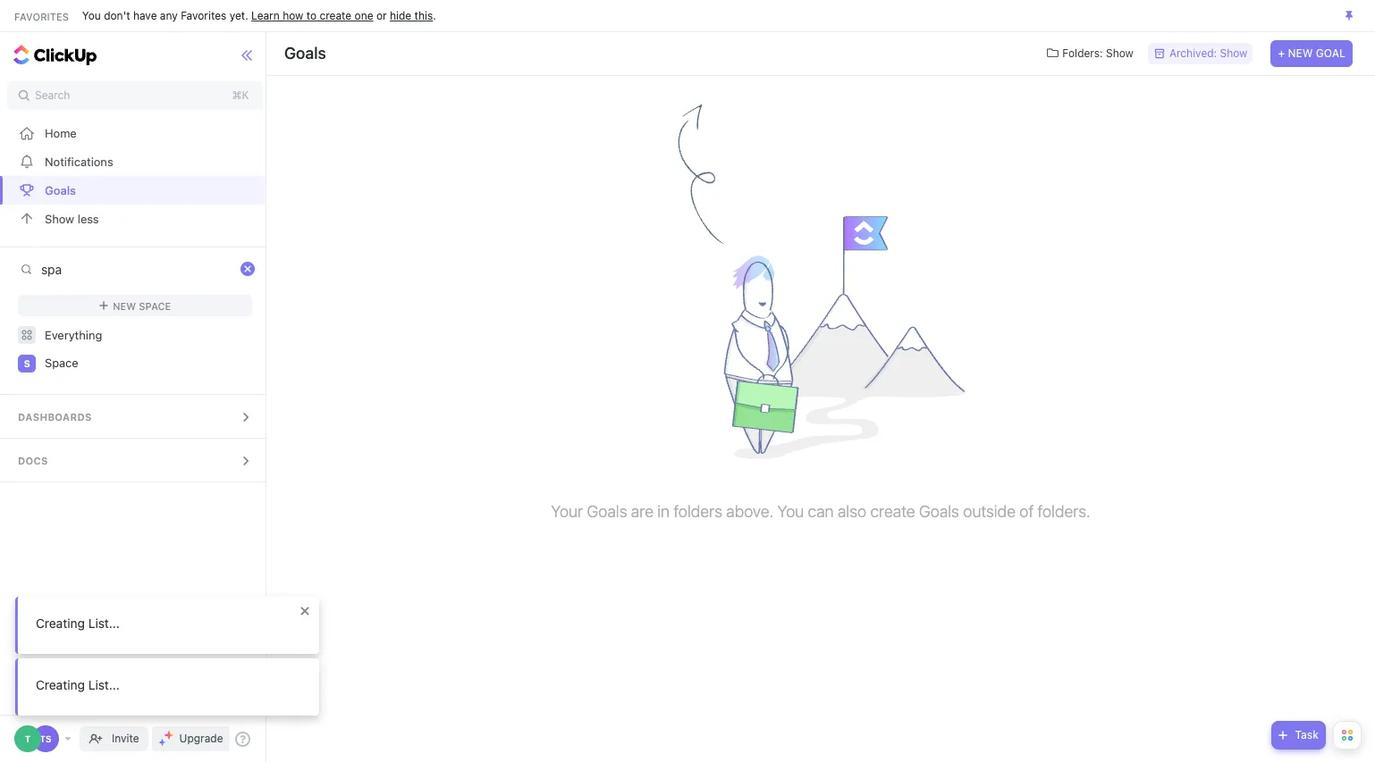 Task type: locate. For each thing, give the bounding box(es) containing it.
show left less
[[45, 211, 74, 226]]

home
[[45, 126, 77, 140]]

favorites
[[181, 8, 226, 22], [14, 10, 69, 22]]

1 vertical spatial create
[[870, 503, 915, 521]]

goals link
[[0, 176, 270, 205]]

2 horizontal spatial show
[[1220, 46, 1248, 60]]

folders:
[[1062, 46, 1103, 60]]

show
[[1106, 46, 1134, 60], [1220, 46, 1248, 60], [45, 211, 74, 226]]

1 vertical spatial space
[[45, 356, 78, 370]]

you left can
[[777, 503, 804, 521]]

0 vertical spatial new
[[1288, 46, 1313, 60]]

notifications
[[45, 154, 113, 169]]

show right archived:
[[1220, 46, 1248, 60]]

0 vertical spatial you
[[82, 8, 101, 22]]

new up everything link
[[113, 300, 136, 312]]

learn
[[251, 8, 280, 22]]

0 horizontal spatial space
[[45, 356, 78, 370]]

this
[[415, 8, 433, 22]]

1 vertical spatial you
[[777, 503, 804, 521]]

1 vertical spatial new
[[113, 300, 136, 312]]

new space
[[113, 300, 171, 312]]

1 vertical spatial list...
[[88, 678, 120, 693]]

0 horizontal spatial show
[[45, 211, 74, 226]]

create
[[320, 8, 352, 22], [870, 503, 915, 521]]

space up everything link
[[139, 300, 171, 312]]

0 horizontal spatial you
[[82, 8, 101, 22]]

goals inside sidebar navigation
[[45, 183, 76, 197]]

1 list... from the top
[[88, 616, 120, 631]]

creating list...
[[36, 616, 120, 631], [36, 678, 120, 693]]

show right folders:
[[1106, 46, 1134, 60]]

you left 'don't'
[[82, 8, 101, 22]]

less
[[78, 211, 99, 226]]

outside
[[963, 503, 1016, 521]]

create right also at the right of the page
[[870, 503, 915, 521]]

you don't have any favorites yet. learn how to create one or hide this .
[[82, 8, 436, 22]]

0 vertical spatial create
[[320, 8, 352, 22]]

invite
[[112, 732, 139, 746]]

1 horizontal spatial show
[[1106, 46, 1134, 60]]

list...
[[88, 616, 120, 631], [88, 678, 120, 693]]

0 horizontal spatial create
[[320, 8, 352, 22]]

one
[[355, 8, 373, 22]]

can
[[808, 503, 834, 521]]

your goals are in folders above. you can also create goals outside of folders.
[[551, 503, 1091, 521]]

new right "+"
[[1288, 46, 1313, 60]]

yet.
[[229, 8, 248, 22]]

1 vertical spatial creating list...
[[36, 678, 120, 693]]

folders.
[[1038, 503, 1091, 521]]

space link
[[45, 350, 254, 378]]

2 list... from the top
[[88, 678, 120, 693]]

0 vertical spatial creating
[[36, 616, 85, 631]]

space down everything
[[45, 356, 78, 370]]

favorites left 'don't'
[[14, 10, 69, 22]]

create right to at the left of page
[[320, 8, 352, 22]]

in
[[657, 503, 670, 521]]

1 horizontal spatial new
[[1288, 46, 1313, 60]]

1 horizontal spatial space
[[139, 300, 171, 312]]

you
[[82, 8, 101, 22], [777, 503, 804, 521]]

0 vertical spatial creating list...
[[36, 616, 120, 631]]

home link
[[0, 119, 270, 148]]

0 horizontal spatial new
[[113, 300, 136, 312]]

creating
[[36, 616, 85, 631], [36, 678, 85, 693]]

show less
[[45, 211, 99, 226]]

hide
[[390, 8, 411, 22]]

favorites right any
[[181, 8, 226, 22]]

also
[[838, 503, 866, 521]]

goals
[[284, 44, 326, 63], [45, 183, 76, 197], [587, 503, 627, 521], [919, 503, 959, 521]]

clear search image
[[242, 263, 254, 275]]

1 vertical spatial creating
[[36, 678, 85, 693]]

above.
[[726, 503, 774, 521]]

Filter Lists, Docs, & Folders text field
[[41, 256, 236, 283]]

2 creating from the top
[[36, 678, 85, 693]]

how
[[283, 8, 303, 22]]

goals down to at the left of page
[[284, 44, 326, 63]]

new
[[1288, 46, 1313, 60], [113, 300, 136, 312]]

upgrade link
[[152, 727, 230, 752]]

0 vertical spatial list...
[[88, 616, 120, 631]]

space
[[139, 300, 171, 312], [45, 356, 78, 370]]

archived:
[[1169, 46, 1217, 60]]

everything
[[45, 328, 102, 342]]

show inside sidebar navigation
[[45, 211, 74, 226]]

ts
[[40, 734, 51, 745]]

0 vertical spatial space
[[139, 300, 171, 312]]

+
[[1278, 46, 1285, 60]]

goals up show less
[[45, 183, 76, 197]]

1 horizontal spatial favorites
[[181, 8, 226, 22]]

1 horizontal spatial create
[[870, 503, 915, 521]]

1 creating from the top
[[36, 616, 85, 631]]



Task type: vqa. For each thing, say whether or not it's contained in the screenshot.
how
yes



Task type: describe. For each thing, give the bounding box(es) containing it.
goals left the outside
[[919, 503, 959, 521]]

create for to
[[320, 8, 352, 22]]

folders: show
[[1062, 46, 1134, 60]]

1 horizontal spatial you
[[777, 503, 804, 521]]

hide this link
[[390, 8, 433, 22]]

show for archived: show
[[1220, 46, 1248, 60]]

dashboards
[[18, 411, 92, 423]]

search
[[35, 89, 70, 102]]

task
[[1295, 729, 1319, 742]]

0 horizontal spatial favorites
[[14, 10, 69, 22]]

1 creating list... from the top
[[36, 616, 120, 631]]

notifications link
[[0, 148, 270, 176]]

are
[[631, 503, 654, 521]]

t
[[25, 734, 31, 745]]

sparkle svg 1 image
[[164, 731, 173, 740]]

create for also
[[870, 503, 915, 521]]

2 creating list... from the top
[[36, 678, 120, 693]]

sidebar navigation
[[0, 32, 270, 763]]

have
[[133, 8, 157, 22]]

upgrade
[[179, 732, 223, 746]]

⌘k
[[232, 89, 249, 102]]

archived: show
[[1169, 46, 1248, 60]]

new inside sidebar navigation
[[113, 300, 136, 312]]

or
[[376, 8, 387, 22]]

your
[[551, 503, 583, 521]]

of
[[1020, 503, 1034, 521]]

sparkle svg 2 image
[[159, 739, 165, 746]]

spaces
[[18, 264, 59, 275]]

any
[[160, 8, 178, 22]]

show for folders: show
[[1106, 46, 1134, 60]]

don't
[[104, 8, 130, 22]]

everything link
[[0, 321, 270, 350]]

folders
[[674, 503, 722, 521]]

to
[[306, 8, 317, 22]]

.
[[433, 8, 436, 22]]

learn how to create one link
[[251, 8, 373, 22]]

docs
[[18, 455, 48, 467]]

goals left are
[[587, 503, 627, 521]]

goal
[[1316, 46, 1346, 60]]

+ new goal
[[1278, 46, 1346, 60]]



